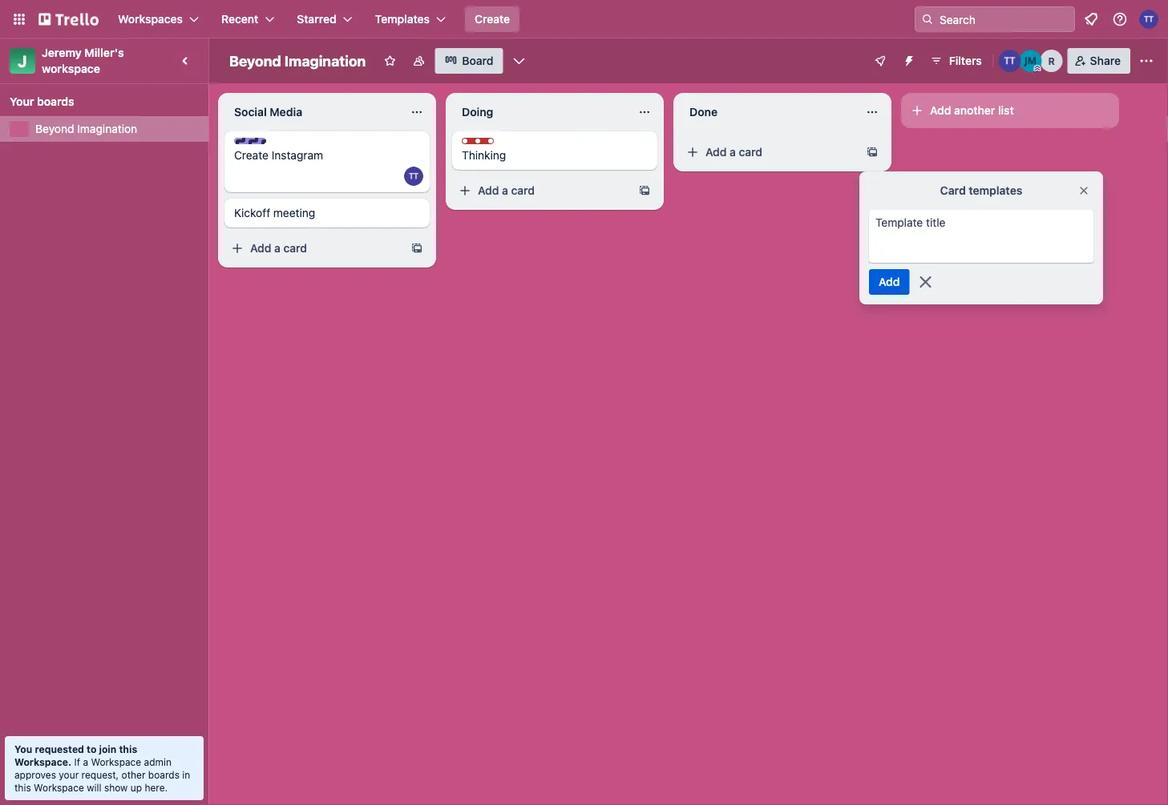 Task type: describe. For each thing, give the bounding box(es) containing it.
Done text field
[[680, 99, 856, 125]]

0 horizontal spatial beyond imagination
[[35, 122, 137, 135]]

thinking
[[462, 149, 506, 162]]

2 vertical spatial terry turtle (terryturtle) image
[[404, 167, 423, 186]]

card for done
[[739, 146, 762, 159]]

0 vertical spatial workspace
[[91, 757, 141, 768]]

create for create instagram
[[234, 149, 269, 162]]

a for social media
[[274, 242, 280, 255]]

here.
[[145, 782, 168, 794]]

show menu image
[[1138, 53, 1154, 69]]

you
[[14, 744, 32, 755]]

jeremy miller (jeremymiller198) image
[[1019, 50, 1042, 72]]

j
[[18, 51, 27, 70]]

add button
[[869, 269, 909, 295]]

workspace navigation collapse icon image
[[175, 50, 197, 72]]

this inside if a workspace admin approves your request, other boards in this workspace will show up here.
[[14, 782, 31, 794]]

imagination inside board name "text field"
[[284, 52, 366, 69]]

beyond inside board name "text field"
[[229, 52, 281, 69]]

Search field
[[934, 7, 1074, 31]]

add for social media
[[250, 242, 271, 255]]

beyond imagination link
[[35, 121, 199, 137]]

create instagram
[[234, 149, 323, 162]]

create button
[[465, 6, 520, 32]]

r button
[[1040, 50, 1063, 72]]

board
[[462, 54, 494, 67]]

your
[[59, 770, 79, 781]]

templates button
[[365, 6, 455, 32]]

in
[[182, 770, 190, 781]]

to
[[87, 744, 96, 755]]

beyond imagination inside board name "text field"
[[229, 52, 366, 69]]

Template title text field
[[875, 215, 1087, 258]]

primary element
[[0, 0, 1168, 38]]

jeremy
[[42, 46, 82, 59]]

other
[[121, 770, 146, 781]]

this member is an admin of this board. image
[[1034, 65, 1041, 72]]

requested
[[35, 744, 84, 755]]

instagram
[[272, 149, 323, 162]]

up
[[130, 782, 142, 794]]

workspace visible image
[[412, 55, 425, 67]]

you requested to join this workspace.
[[14, 744, 137, 768]]

customize views image
[[511, 53, 527, 69]]

templates
[[969, 184, 1022, 197]]

request,
[[81, 770, 119, 781]]

if a workspace admin approves your request, other boards in this workspace will show up here.
[[14, 757, 190, 794]]

your boards with 1 items element
[[10, 92, 191, 111]]

back to home image
[[38, 6, 99, 32]]

1 vertical spatial workspace
[[34, 782, 84, 794]]

Board name text field
[[221, 48, 374, 74]]

search image
[[921, 13, 934, 26]]

close popover image
[[1077, 184, 1090, 197]]

1 horizontal spatial terry turtle (terryturtle) image
[[999, 50, 1021, 72]]

show
[[104, 782, 128, 794]]

if
[[74, 757, 80, 768]]

thoughts
[[478, 139, 522, 150]]

social media
[[234, 105, 302, 119]]

social
[[234, 105, 267, 119]]

add another list
[[930, 104, 1014, 117]]

0 vertical spatial boards
[[37, 95, 74, 108]]

Social Media text field
[[224, 99, 401, 125]]

filters button
[[925, 48, 987, 74]]



Task type: vqa. For each thing, say whether or not it's contained in the screenshot.
requested
yes



Task type: locate. For each thing, give the bounding box(es) containing it.
add a card down done
[[705, 146, 762, 159]]

1 horizontal spatial beyond imagination
[[229, 52, 366, 69]]

add a card for social media
[[250, 242, 307, 255]]

add
[[930, 104, 951, 117], [705, 146, 727, 159], [478, 184, 499, 197], [250, 242, 271, 255], [879, 275, 900, 289]]

a for done
[[730, 146, 736, 159]]

workspace
[[91, 757, 141, 768], [34, 782, 84, 794]]

0 horizontal spatial create from template… image
[[410, 242, 423, 255]]

add a card button for doing
[[452, 178, 632, 204]]

create down social
[[234, 149, 269, 162]]

1 vertical spatial terry turtle (terryturtle) image
[[999, 50, 1021, 72]]

add a card button down done text box
[[680, 139, 859, 165]]

create from template… image for doing
[[638, 184, 651, 197]]

add a card button for done
[[680, 139, 859, 165]]

create
[[475, 12, 510, 26], [234, 149, 269, 162]]

0 vertical spatial imagination
[[284, 52, 366, 69]]

add for doing
[[478, 184, 499, 197]]

0 vertical spatial this
[[119, 744, 137, 755]]

card for doing
[[511, 184, 535, 197]]

2 horizontal spatial terry turtle (terryturtle) image
[[1139, 10, 1158, 29]]

workspace.
[[14, 757, 71, 768]]

2 horizontal spatial add a card
[[705, 146, 762, 159]]

admin
[[144, 757, 172, 768]]

1 vertical spatial add a card
[[478, 184, 535, 197]]

0 vertical spatial terry turtle (terryturtle) image
[[1139, 10, 1158, 29]]

0 vertical spatial add a card button
[[680, 139, 859, 165]]

2 horizontal spatial create from template… image
[[866, 146, 879, 159]]

1 horizontal spatial workspace
[[91, 757, 141, 768]]

1 horizontal spatial add a card button
[[452, 178, 632, 204]]

share button
[[1068, 48, 1130, 74]]

0 horizontal spatial workspace
[[34, 782, 84, 794]]

add for done
[[705, 146, 727, 159]]

join
[[99, 744, 116, 755]]

starred
[[297, 12, 336, 26]]

imagination down your boards with 1 items element
[[77, 122, 137, 135]]

will
[[87, 782, 101, 794]]

0 horizontal spatial card
[[283, 242, 307, 255]]

add a card button
[[680, 139, 859, 165], [452, 178, 632, 204], [224, 236, 404, 261]]

create for create
[[475, 12, 510, 26]]

beyond imagination down starred
[[229, 52, 366, 69]]

open information menu image
[[1112, 11, 1128, 27]]

terry turtle (terryturtle) image inside the primary element
[[1139, 10, 1158, 29]]

beyond down your boards
[[35, 122, 74, 135]]

share
[[1090, 54, 1121, 67]]

0 horizontal spatial add a card
[[250, 242, 307, 255]]

a down done text box
[[730, 146, 736, 159]]

1 vertical spatial card
[[511, 184, 535, 197]]

this down approves
[[14, 782, 31, 794]]

2 horizontal spatial add a card button
[[680, 139, 859, 165]]

card
[[940, 184, 966, 197]]

2 vertical spatial add a card button
[[224, 236, 404, 261]]

r
[[1048, 55, 1055, 67]]

beyond imagination down your boards with 1 items element
[[35, 122, 137, 135]]

create inside button
[[475, 12, 510, 26]]

0 vertical spatial beyond imagination
[[229, 52, 366, 69]]

doing
[[462, 105, 493, 119]]

card down meeting at the left of page
[[283, 242, 307, 255]]

workspace down 'join'
[[91, 757, 141, 768]]

recent
[[221, 12, 258, 26]]

a
[[730, 146, 736, 159], [502, 184, 508, 197], [274, 242, 280, 255], [83, 757, 88, 768]]

1 horizontal spatial create from template… image
[[638, 184, 651, 197]]

workspace down your
[[34, 782, 84, 794]]

2 vertical spatial create from template… image
[[410, 242, 423, 255]]

0 vertical spatial card
[[739, 146, 762, 159]]

1 vertical spatial create
[[234, 149, 269, 162]]

media
[[270, 105, 302, 119]]

workspaces
[[118, 12, 183, 26]]

list
[[998, 104, 1014, 117]]

miller's
[[84, 46, 124, 59]]

add a card
[[705, 146, 762, 159], [478, 184, 535, 197], [250, 242, 307, 255]]

add a card button down kickoff meeting link
[[224, 236, 404, 261]]

card
[[739, 146, 762, 159], [511, 184, 535, 197], [283, 242, 307, 255]]

1 horizontal spatial boards
[[148, 770, 180, 781]]

thinking link
[[462, 148, 648, 164]]

imagination down starred dropdown button at the left of the page
[[284, 52, 366, 69]]

2 horizontal spatial card
[[739, 146, 762, 159]]

imagination
[[284, 52, 366, 69], [77, 122, 137, 135]]

a down kickoff meeting
[[274, 242, 280, 255]]

1 horizontal spatial add a card
[[478, 184, 535, 197]]

add a card down thinking
[[478, 184, 535, 197]]

add a card for done
[[705, 146, 762, 159]]

a right 'if'
[[83, 757, 88, 768]]

0 horizontal spatial this
[[14, 782, 31, 794]]

a for doing
[[502, 184, 508, 197]]

0 vertical spatial create from template… image
[[866, 146, 879, 159]]

Doing text field
[[452, 99, 629, 125]]

power ups image
[[874, 55, 886, 67]]

0 horizontal spatial boards
[[37, 95, 74, 108]]

beyond
[[229, 52, 281, 69], [35, 122, 74, 135]]

add a card button down thinking link
[[452, 178, 632, 204]]

0 notifications image
[[1081, 10, 1101, 29]]

create from template… image for done
[[866, 146, 879, 159]]

add a card down kickoff meeting
[[250, 242, 307, 255]]

create up board on the top of page
[[475, 12, 510, 26]]

0 horizontal spatial add a card button
[[224, 236, 404, 261]]

workspaces button
[[108, 6, 208, 32]]

terry turtle (terryturtle) image
[[1139, 10, 1158, 29], [999, 50, 1021, 72], [404, 167, 423, 186]]

1 horizontal spatial card
[[511, 184, 535, 197]]

card down done text box
[[739, 146, 762, 159]]

0 horizontal spatial create
[[234, 149, 269, 162]]

thoughts button
[[462, 138, 522, 150]]

1 vertical spatial beyond imagination
[[35, 122, 137, 135]]

done
[[689, 105, 718, 119]]

0 vertical spatial add a card
[[705, 146, 762, 159]]

beyond down recent popup button
[[229, 52, 281, 69]]

add a card button for social media
[[224, 236, 404, 261]]

card templates
[[940, 184, 1022, 197]]

this
[[119, 744, 137, 755], [14, 782, 31, 794]]

1 horizontal spatial imagination
[[284, 52, 366, 69]]

add another list button
[[901, 93, 1119, 128]]

1 vertical spatial this
[[14, 782, 31, 794]]

beyond imagination
[[229, 52, 366, 69], [35, 122, 137, 135]]

meeting
[[273, 206, 315, 220]]

0 vertical spatial create
[[475, 12, 510, 26]]

boards inside if a workspace admin approves your request, other boards in this workspace will show up here.
[[148, 770, 180, 781]]

card down thinking link
[[511, 184, 535, 197]]

this inside you requested to join this workspace.
[[119, 744, 137, 755]]

kickoff
[[234, 206, 270, 220]]

1 vertical spatial create from template… image
[[638, 184, 651, 197]]

approves
[[14, 770, 56, 781]]

1 horizontal spatial this
[[119, 744, 137, 755]]

another
[[954, 104, 995, 117]]

workspace
[[42, 62, 100, 75]]

filters
[[949, 54, 982, 67]]

add a card for doing
[[478, 184, 535, 197]]

create from template… image
[[866, 146, 879, 159], [638, 184, 651, 197], [410, 242, 423, 255]]

0 horizontal spatial terry turtle (terryturtle) image
[[404, 167, 423, 186]]

boards right your
[[37, 95, 74, 108]]

create from template… image for social media
[[410, 242, 423, 255]]

card for social media
[[283, 242, 307, 255]]

rubyanndersson (rubyanndersson) image
[[1040, 50, 1063, 72]]

1 vertical spatial boards
[[148, 770, 180, 781]]

automation image
[[896, 48, 919, 71]]

1 vertical spatial beyond
[[35, 122, 74, 135]]

boards
[[37, 95, 74, 108], [148, 770, 180, 781]]

recent button
[[212, 6, 284, 32]]

star or unstar board image
[[384, 55, 396, 67]]

thoughts thinking
[[462, 139, 522, 162]]

templates
[[375, 12, 430, 26]]

create instagram link
[[234, 148, 420, 164]]

kickoff meeting link
[[234, 205, 420, 221]]

kickoff meeting
[[234, 206, 315, 220]]

a down thinking
[[502, 184, 508, 197]]

1 horizontal spatial beyond
[[229, 52, 281, 69]]

board link
[[435, 48, 503, 74]]

1 vertical spatial add a card button
[[452, 178, 632, 204]]

your boards
[[10, 95, 74, 108]]

0 horizontal spatial imagination
[[77, 122, 137, 135]]

1 vertical spatial imagination
[[77, 122, 137, 135]]

your
[[10, 95, 34, 108]]

1 horizontal spatial create
[[475, 12, 510, 26]]

this right 'join'
[[119, 744, 137, 755]]

0 vertical spatial beyond
[[229, 52, 281, 69]]

starred button
[[287, 6, 362, 32]]

jeremy miller's workspace
[[42, 46, 127, 75]]

a inside if a workspace admin approves your request, other boards in this workspace will show up here.
[[83, 757, 88, 768]]

2 vertical spatial card
[[283, 242, 307, 255]]

0 horizontal spatial beyond
[[35, 122, 74, 135]]

boards down the admin
[[148, 770, 180, 781]]

2 vertical spatial add a card
[[250, 242, 307, 255]]



